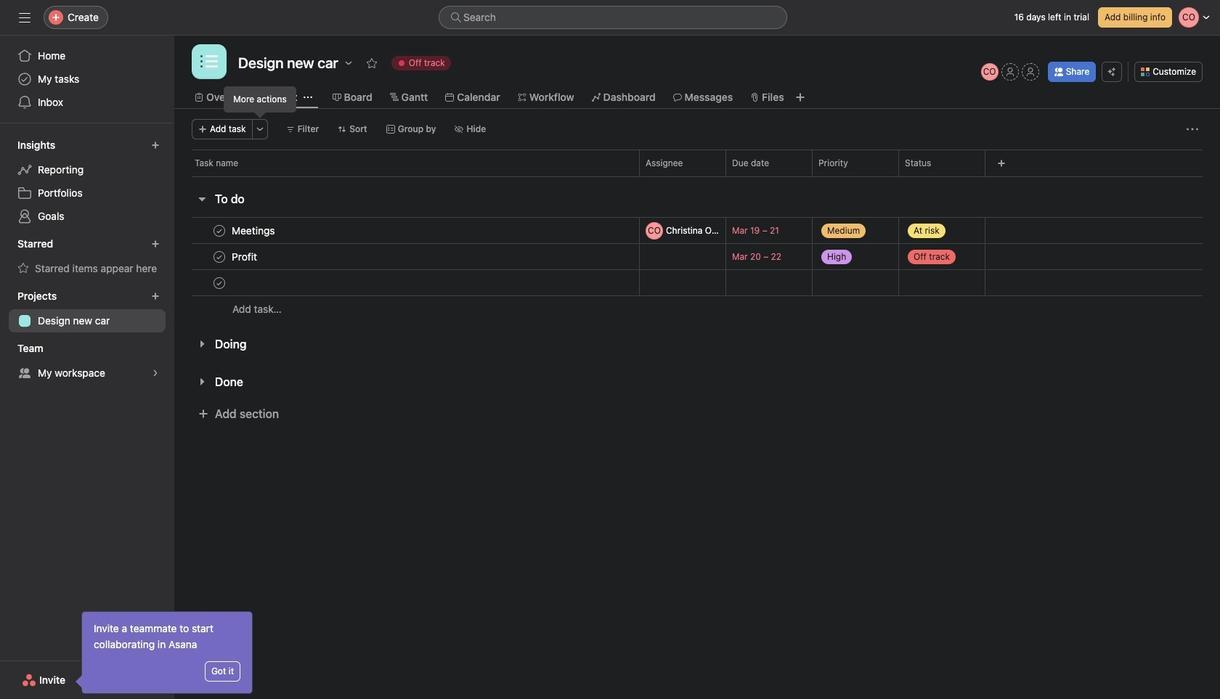Task type: vqa. For each thing, say whether or not it's contained in the screenshot.
billing
no



Task type: describe. For each thing, give the bounding box(es) containing it.
list image
[[201, 53, 218, 70]]

add tab image
[[794, 92, 806, 103]]

mark complete checkbox for task name text field
[[211, 248, 228, 266]]

collapse task list for this group image
[[196, 193, 208, 205]]

global element
[[0, 36, 174, 123]]

Task name text field
[[229, 223, 279, 238]]

manage project members image
[[981, 63, 999, 81]]

insights element
[[0, 132, 174, 231]]

mark complete checkbox for task name text box
[[211, 222, 228, 239]]

Task name text field
[[229, 250, 262, 264]]

Mark complete checkbox
[[211, 274, 228, 292]]

mark complete image inside meetings cell
[[211, 222, 228, 239]]

hide sidebar image
[[19, 12, 31, 23]]

add items to starred image
[[151, 240, 160, 248]]

teams element
[[0, 336, 174, 388]]

add to starred image
[[366, 57, 378, 69]]



Task type: locate. For each thing, give the bounding box(es) containing it.
mark complete checkbox inside profit cell
[[211, 248, 228, 266]]

mark complete image down mark complete image at top
[[211, 274, 228, 292]]

0 vertical spatial expand task list for this group image
[[196, 339, 208, 350]]

1 mark complete checkbox from the top
[[211, 222, 228, 239]]

add field image
[[997, 159, 1006, 168]]

2 expand task list for this group image from the top
[[196, 376, 208, 388]]

see details, my workspace image
[[151, 369, 160, 378]]

2 mark complete image from the top
[[211, 274, 228, 292]]

1 vertical spatial mark complete image
[[211, 274, 228, 292]]

mark complete checkbox up mark complete image at top
[[211, 222, 228, 239]]

meetings cell
[[174, 217, 639, 244]]

starred element
[[0, 231, 174, 283]]

1 vertical spatial expand task list for this group image
[[196, 376, 208, 388]]

expand task list for this group image
[[196, 339, 208, 350], [196, 376, 208, 388]]

1 horizontal spatial more actions image
[[1187, 123, 1199, 135]]

2 mark complete checkbox from the top
[[211, 248, 228, 266]]

new project or portfolio image
[[151, 292, 160, 301]]

1 expand task list for this group image from the top
[[196, 339, 208, 350]]

mark complete checkbox inside meetings cell
[[211, 222, 228, 239]]

ask ai image
[[1108, 68, 1117, 76]]

mark complete image up mark complete image at top
[[211, 222, 228, 239]]

cell
[[174, 270, 639, 296]]

more actions image
[[1187, 123, 1199, 135], [255, 125, 264, 134]]

list box
[[439, 6, 787, 29]]

tab actions image
[[303, 93, 312, 102]]

mark complete image
[[211, 248, 228, 266]]

tooltip
[[225, 87, 295, 116], [78, 612, 252, 694]]

row
[[174, 150, 1220, 177], [192, 176, 1203, 177], [174, 217, 1220, 244], [174, 243, 1220, 270], [174, 270, 1220, 296], [174, 296, 1220, 323]]

1 vertical spatial tooltip
[[78, 612, 252, 694]]

0 vertical spatial mark complete image
[[211, 222, 228, 239]]

mark complete image
[[211, 222, 228, 239], [211, 274, 228, 292]]

1 mark complete image from the top
[[211, 222, 228, 239]]

new insights image
[[151, 141, 160, 150]]

0 horizontal spatial more actions image
[[255, 125, 264, 134]]

header to do tree grid
[[174, 217, 1220, 323]]

profit cell
[[174, 243, 639, 270]]

1 vertical spatial mark complete checkbox
[[211, 248, 228, 266]]

0 vertical spatial tooltip
[[225, 87, 295, 116]]

0 vertical spatial mark complete checkbox
[[211, 222, 228, 239]]

projects element
[[0, 283, 174, 336]]

Mark complete checkbox
[[211, 222, 228, 239], [211, 248, 228, 266]]

mark complete checkbox left task name text field
[[211, 248, 228, 266]]



